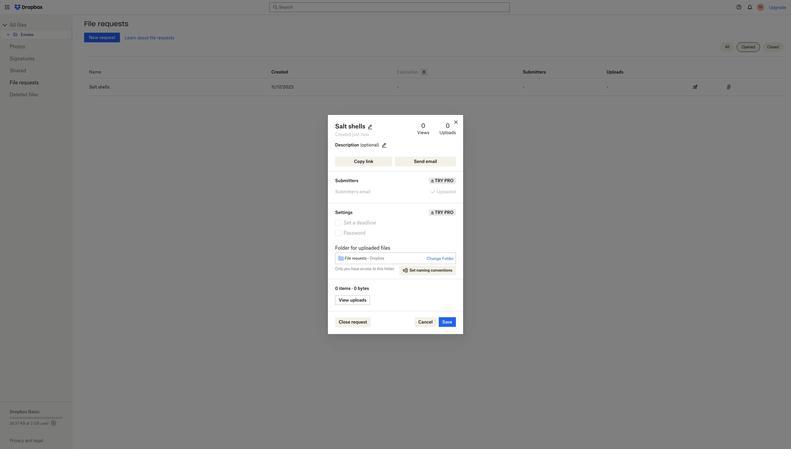 Task type: locate. For each thing, give the bounding box(es) containing it.
pro down uploaded
[[445, 210, 454, 215]]

set naming conventions button
[[399, 266, 456, 276]]

files right uploaded
[[381, 245, 390, 251]]

conventions
[[431, 268, 453, 273]]

shells
[[98, 84, 110, 90], [348, 123, 365, 130]]

1 horizontal spatial shells
[[348, 123, 365, 130]]

2 vertical spatial files
[[381, 245, 390, 251]]

0 vertical spatial shells
[[98, 84, 110, 90]]

1 vertical spatial try
[[435, 210, 444, 215]]

column header
[[523, 61, 547, 76], [607, 61, 631, 76]]

pro trial element for password
[[429, 210, 456, 216]]

1 vertical spatial pro
[[445, 210, 454, 215]]

1 horizontal spatial file requests
[[84, 20, 129, 28]]

2 try pro from the top
[[435, 210, 454, 215]]

0 inside 0 uploads
[[446, 122, 450, 130]]

salt down name
[[89, 84, 97, 90]]

salt shells down name
[[89, 84, 110, 90]]

created inside row
[[271, 69, 288, 75]]

try pro
[[435, 178, 454, 183], [435, 210, 454, 215]]

set
[[344, 220, 351, 226], [410, 268, 416, 273]]

salt for created just now
[[335, 123, 347, 130]]

1 vertical spatial email
[[360, 189, 370, 195]]

closed
[[767, 45, 779, 49]]

1 vertical spatial pro trial element
[[429, 178, 456, 184]]

0 vertical spatial try pro
[[435, 178, 454, 183]]

row containing salt shells
[[84, 78, 787, 96]]

set left 'naming'
[[410, 268, 416, 273]]

1 horizontal spatial salt
[[335, 123, 347, 130]]

1 pro from the top
[[445, 178, 454, 183]]

created up description
[[335, 132, 351, 137]]

2 vertical spatial pro trial element
[[429, 210, 456, 216]]

file requests up learn at left top
[[84, 20, 129, 28]]

2 pro from the top
[[445, 210, 454, 215]]

1 vertical spatial created
[[335, 132, 351, 137]]

0 horizontal spatial column header
[[523, 61, 547, 76]]

1 vertical spatial all
[[725, 45, 730, 49]]

1 - from the left
[[397, 84, 399, 90]]

0 left items
[[335, 286, 338, 291]]

0 horizontal spatial email
[[360, 189, 370, 195]]

signatures
[[10, 56, 35, 62]]

views
[[417, 130, 429, 135]]

1 horizontal spatial column header
[[607, 61, 631, 76]]

folder left for
[[335, 245, 350, 251]]

you
[[344, 267, 350, 272]]

email for send email
[[426, 159, 437, 164]]

link
[[366, 159, 373, 164]]

0 horizontal spatial all
[[10, 22, 16, 28]]

dropbox logo - go to the homepage image
[[12, 2, 45, 12]]

1 try pro from the top
[[435, 178, 454, 183]]

all left opened
[[725, 45, 730, 49]]

uploads
[[440, 130, 456, 135]]

file
[[150, 35, 156, 40]]

dropbox right •
[[370, 256, 384, 261]]

1 horizontal spatial set
[[410, 268, 416, 273]]

1 try from the top
[[435, 178, 444, 183]]

table
[[84, 59, 787, 96]]

28.57
[[10, 422, 19, 426]]

created
[[271, 69, 288, 75], [335, 132, 351, 137]]

0 vertical spatial pro
[[445, 178, 454, 183]]

requests
[[98, 20, 129, 28], [157, 35, 174, 40], [19, 80, 39, 86], [352, 256, 367, 261]]

1 vertical spatial salt
[[335, 123, 347, 130]]

0 vertical spatial salt shells
[[89, 84, 110, 90]]

all
[[10, 22, 16, 28], [725, 45, 730, 49]]

created for created
[[271, 69, 288, 75]]

cell
[[753, 78, 787, 96]]

2 row from the top
[[84, 78, 787, 96]]

1 vertical spatial folder
[[442, 256, 454, 261]]

1 vertical spatial salt shells
[[335, 123, 365, 130]]

2 horizontal spatial files
[[381, 245, 390, 251]]

1 vertical spatial files
[[29, 92, 38, 98]]

shells for 11/17/2023
[[98, 84, 110, 90]]

email inside "button"
[[426, 159, 437, 164]]

salt shells inside row
[[89, 84, 110, 90]]

0 vertical spatial file
[[84, 20, 96, 28]]

0 vertical spatial set
[[344, 220, 351, 226]]

set inside button
[[410, 268, 416, 273]]

salt for 11/17/2023
[[89, 84, 97, 90]]

0 vertical spatial all
[[10, 22, 16, 28]]

folder up conventions
[[442, 256, 454, 261]]

shells down name
[[98, 84, 110, 90]]

salt shells up created just now
[[335, 123, 365, 130]]

1 horizontal spatial folder
[[442, 256, 454, 261]]

pro up uploaded
[[445, 178, 454, 183]]

0 vertical spatial salt
[[89, 84, 97, 90]]

dropbox basic
[[10, 410, 40, 415]]

folder
[[335, 245, 350, 251], [442, 256, 454, 261]]

shells up just
[[348, 123, 365, 130]]

about
[[137, 35, 149, 40]]

2 column header from the left
[[607, 61, 631, 76]]

1 vertical spatial file requests
[[10, 80, 39, 86]]

1 horizontal spatial -
[[523, 84, 525, 90]]

try up uploaded
[[435, 178, 444, 183]]

0 horizontal spatial dropbox
[[10, 410, 27, 415]]

bytes
[[358, 286, 369, 291]]

row
[[84, 59, 787, 78], [84, 78, 787, 96]]

folder for uploaded files
[[335, 245, 390, 251]]

pro for uploaded
[[445, 178, 454, 183]]

copy link image
[[725, 84, 733, 91]]

try for password
[[435, 210, 444, 215]]

0 horizontal spatial folder
[[335, 245, 350, 251]]

0 items · 0 bytes
[[335, 286, 369, 291]]

created button
[[271, 69, 288, 76]]

0 horizontal spatial created
[[271, 69, 288, 75]]

files inside tree
[[17, 22, 27, 28]]

0 for 0 items · 0 bytes
[[335, 286, 338, 291]]

files up emotes
[[17, 22, 27, 28]]

0 vertical spatial files
[[17, 22, 27, 28]]

1 horizontal spatial dropbox
[[370, 256, 384, 261]]

0 horizontal spatial file
[[10, 80, 18, 86]]

0 inside 0 views
[[421, 122, 425, 130]]

copy
[[354, 159, 365, 164]]

1 row from the top
[[84, 59, 787, 78]]

1 horizontal spatial files
[[29, 92, 38, 98]]

uploaded
[[359, 245, 380, 251]]

change
[[427, 256, 441, 261]]

table containing name
[[84, 59, 787, 96]]

all up photos
[[10, 22, 16, 28]]

1 horizontal spatial created
[[335, 132, 351, 137]]

1 horizontal spatial salt shells
[[335, 123, 365, 130]]

1 vertical spatial file
[[10, 80, 18, 86]]

0 up uploads
[[446, 122, 450, 130]]

pro trial element for uploaded
[[429, 178, 456, 184]]

salt
[[89, 84, 97, 90], [335, 123, 347, 130]]

shells inside row
[[98, 84, 110, 90]]

settings
[[335, 210, 353, 215]]

salt inside row
[[89, 84, 97, 90]]

description
[[335, 142, 359, 148]]

try pro down uploaded
[[435, 210, 454, 215]]

dropbox up 28.57
[[10, 410, 27, 415]]

pro for password
[[445, 210, 454, 215]]

1 vertical spatial dropbox
[[10, 410, 27, 415]]

try down uploaded
[[435, 210, 444, 215]]

files down file requests "link"
[[29, 92, 38, 98]]

salt shells for 11/17/2023
[[89, 84, 110, 90]]

uploaded
[[437, 189, 456, 195]]

try
[[435, 178, 444, 183], [435, 210, 444, 215]]

0 vertical spatial pro trial element
[[418, 69, 428, 76]]

1 vertical spatial set
[[410, 268, 416, 273]]

try pro up uploaded
[[435, 178, 454, 183]]

1 horizontal spatial all
[[725, 45, 730, 49]]

0 horizontal spatial files
[[17, 22, 27, 28]]

0 up views
[[421, 122, 425, 130]]

2 horizontal spatial -
[[607, 84, 609, 90]]

3 - from the left
[[607, 84, 609, 90]]

and
[[25, 439, 32, 444]]

privacy
[[10, 439, 24, 444]]

0 vertical spatial email
[[426, 159, 437, 164]]

email right send
[[426, 159, 437, 164]]

0 horizontal spatial file requests
[[10, 80, 39, 86]]

0 vertical spatial file requests
[[84, 20, 129, 28]]

1 horizontal spatial email
[[426, 159, 437, 164]]

0 vertical spatial try
[[435, 178, 444, 183]]

salt shells
[[89, 84, 110, 90], [335, 123, 365, 130]]

1 vertical spatial try pro
[[435, 210, 454, 215]]

close request button
[[335, 318, 371, 327]]

0 horizontal spatial salt shells
[[89, 84, 110, 90]]

deleted files
[[10, 92, 38, 98]]

dialog
[[328, 115, 463, 335]]

requests left •
[[352, 256, 367, 261]]

-
[[397, 84, 399, 90], [523, 84, 525, 90], [607, 84, 609, 90]]

closed button
[[763, 42, 784, 52]]

0 horizontal spatial -
[[397, 84, 399, 90]]

0 horizontal spatial set
[[344, 220, 351, 226]]

2 horizontal spatial file
[[345, 256, 351, 261]]

pro trial element
[[418, 69, 428, 76], [429, 178, 456, 184], [429, 210, 456, 216]]

gb
[[34, 422, 39, 426]]

1 vertical spatial shells
[[348, 123, 365, 130]]

created for created just now
[[335, 132, 351, 137]]

naming
[[417, 268, 430, 273]]

deadline
[[357, 220, 376, 226]]

save button
[[439, 318, 456, 327]]

0 horizontal spatial salt
[[89, 84, 97, 90]]

have
[[351, 267, 359, 272]]

salt up created just now
[[335, 123, 347, 130]]

1 horizontal spatial file
[[84, 20, 96, 28]]

all inside all button
[[725, 45, 730, 49]]

file requests up 'deleted files'
[[10, 80, 39, 86]]

all inside all files link
[[10, 22, 16, 28]]

0 horizontal spatial shells
[[98, 84, 110, 90]]

2 try from the top
[[435, 210, 444, 215]]

set a deadline
[[344, 220, 376, 226]]

0
[[421, 122, 425, 130], [446, 122, 450, 130], [335, 286, 338, 291], [354, 286, 357, 291]]

0 vertical spatial folder
[[335, 245, 350, 251]]

shells for created just now
[[348, 123, 365, 130]]

submitter's
[[335, 189, 358, 195]]

email right submitter's
[[360, 189, 370, 195]]

change folder button
[[427, 255, 454, 263]]

set left the a in the left of the page
[[344, 220, 351, 226]]

)
[[378, 142, 379, 148]]

shared link
[[10, 65, 63, 77]]

requests up 'deleted files'
[[19, 80, 39, 86]]

salt shells inside dialog
[[335, 123, 365, 130]]

now
[[361, 132, 369, 137]]

learn
[[125, 35, 136, 40]]

all files tree
[[1, 20, 72, 39]]

created up 11/17/2023
[[271, 69, 288, 75]]

copy link button
[[335, 157, 392, 167]]

send email image
[[692, 84, 699, 91]]

requests up learn at left top
[[98, 20, 129, 28]]

0 vertical spatial created
[[271, 69, 288, 75]]

email for submitter's email
[[360, 189, 370, 195]]



Task type: vqa. For each thing, say whether or not it's contained in the screenshot.
'Emotes' link
yes



Task type: describe. For each thing, give the bounding box(es) containing it.
files for deleted files
[[29, 92, 38, 98]]

all button
[[720, 42, 735, 52]]

0 views
[[417, 122, 429, 135]]

global header element
[[0, 0, 791, 15]]

cancel button
[[415, 318, 436, 327]]

close request
[[339, 320, 367, 325]]

a
[[353, 220, 355, 226]]

used
[[40, 422, 49, 426]]

0 right ·
[[354, 286, 357, 291]]

file requests • dropbox
[[345, 256, 384, 261]]

pro trial element inside row
[[418, 69, 428, 76]]

cancel
[[418, 320, 433, 325]]

privacy and legal
[[10, 439, 43, 444]]

file requests inside "link"
[[10, 80, 39, 86]]

deleted files link
[[10, 89, 63, 101]]

for
[[351, 245, 357, 251]]

signatures link
[[10, 53, 63, 65]]

send email button
[[395, 157, 456, 167]]

legal
[[34, 439, 43, 444]]

this
[[377, 267, 384, 272]]

optional
[[362, 142, 378, 148]]

emotes
[[21, 32, 34, 37]]

salt shells for created just now
[[335, 123, 365, 130]]

11/17/2023
[[271, 84, 294, 90]]

save
[[442, 320, 453, 325]]

upgrade link
[[769, 5, 787, 10]]

learn about file requests link
[[125, 35, 174, 40]]

name
[[89, 69, 101, 75]]

opened button
[[737, 42, 760, 52]]

view uploads button
[[335, 296, 370, 305]]

set for set a deadline
[[344, 220, 351, 226]]

view
[[339, 298, 349, 303]]

close
[[339, 320, 350, 325]]

(
[[360, 142, 362, 148]]

2
[[31, 422, 33, 426]]

all files
[[10, 22, 27, 28]]

try pro for password
[[435, 210, 454, 215]]

just
[[352, 132, 360, 137]]

deleted
[[10, 92, 27, 98]]

row containing name
[[84, 59, 787, 78]]

items
[[339, 286, 351, 291]]

only you have access to this folder
[[335, 267, 394, 272]]

send email
[[414, 159, 437, 164]]

learn about file requests
[[125, 35, 174, 40]]

files for all files
[[17, 22, 27, 28]]

basic
[[28, 410, 40, 415]]

•
[[368, 256, 369, 261]]

set naming conventions
[[410, 268, 453, 273]]

upgrade
[[769, 5, 787, 10]]

file requests link
[[10, 77, 63, 89]]

access
[[360, 267, 372, 272]]

0 uploads
[[440, 122, 456, 135]]

2 - from the left
[[523, 84, 525, 90]]

folder
[[384, 267, 394, 272]]

uploads
[[350, 298, 367, 303]]

request
[[352, 320, 367, 325]]

all files link
[[10, 20, 72, 30]]

cell inside row
[[753, 78, 787, 96]]

created just now
[[335, 132, 369, 137]]

photos
[[10, 44, 25, 50]]

privacy and legal link
[[10, 439, 72, 444]]

0 for 0 uploads
[[446, 122, 450, 130]]

password
[[344, 230, 366, 236]]

set for set naming conventions
[[410, 268, 416, 273]]

all for all
[[725, 45, 730, 49]]

·
[[352, 286, 353, 291]]

all for all files
[[10, 22, 16, 28]]

try for uploaded
[[435, 178, 444, 183]]

dialog containing 0
[[328, 115, 463, 335]]

0 vertical spatial dropbox
[[370, 256, 384, 261]]

requests inside "link"
[[19, 80, 39, 86]]

submitter's email
[[335, 189, 370, 195]]

get more space image
[[50, 420, 57, 428]]

opened
[[742, 45, 755, 49]]

photos link
[[10, 41, 63, 53]]

shared
[[10, 68, 26, 74]]

0 for 0 views
[[421, 122, 425, 130]]

emotes link
[[12, 31, 66, 38]]

copy link
[[354, 159, 373, 164]]

view uploads
[[339, 298, 367, 303]]

kb
[[20, 422, 25, 426]]

of
[[26, 422, 30, 426]]

to
[[373, 267, 376, 272]]

file inside file requests "link"
[[10, 80, 18, 86]]

folder inside "button"
[[442, 256, 454, 261]]

submitters
[[335, 178, 358, 183]]

change folder
[[427, 256, 454, 261]]

try pro for uploaded
[[435, 178, 454, 183]]

only
[[335, 267, 343, 272]]

send
[[414, 159, 425, 164]]

1 column header from the left
[[523, 61, 547, 76]]

requests right file
[[157, 35, 174, 40]]

28.57 kb of 2 gb used
[[10, 422, 49, 426]]

description ( optional )
[[335, 142, 379, 148]]

2 vertical spatial file
[[345, 256, 351, 261]]



